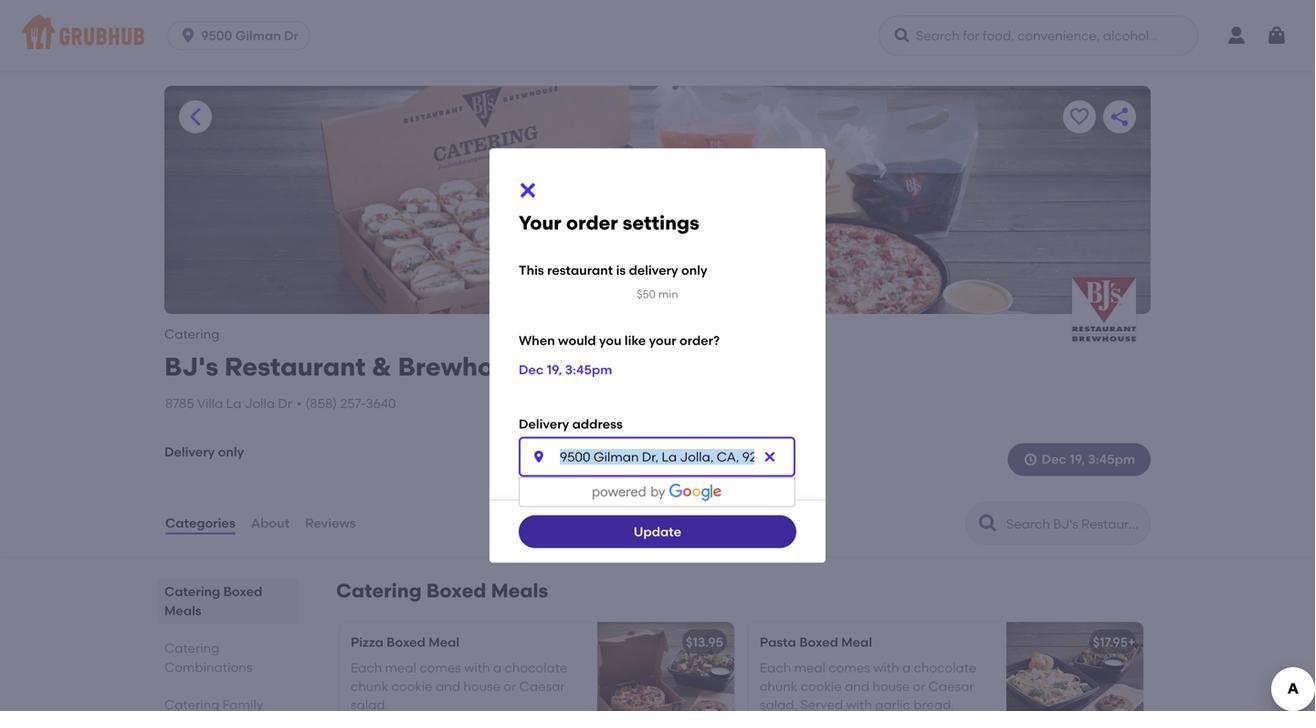 Task type: describe. For each thing, give the bounding box(es) containing it.
chocolate for each meal comes with a chocolate chunk cookie and house or caesar salad. served with garlic bread.
[[914, 661, 977, 676]]

main navigation navigation
[[0, 0, 1316, 71]]

each meal comes with a chocolate chunk cookie and house or caesar salad.
[[351, 661, 568, 712]]

pasta boxed meal
[[760, 635, 872, 650]]

0 horizontal spatial svg image
[[763, 450, 777, 465]]

catering up bj's at the left of the page
[[164, 327, 220, 342]]

brewhouse
[[398, 352, 537, 382]]

$50 min
[[637, 288, 678, 301]]

svg image inside 9500 gilman dr button
[[179, 26, 197, 45]]

meal for pasta boxed meal
[[842, 635, 872, 650]]

a for pizza boxed meal
[[493, 661, 502, 676]]

chocolate for each meal comes with a chocolate chunk cookie and house or caesar salad.
[[505, 661, 568, 676]]

this restaurant is delivery only
[[519, 263, 708, 278]]

with for pasta boxed meal
[[874, 661, 900, 676]]

share icon image
[[1109, 106, 1131, 128]]

your
[[649, 333, 677, 348]]

caesar for each meal comes with a chocolate chunk cookie and house or caesar salad.
[[520, 679, 565, 695]]

$17.95
[[1093, 635, 1128, 650]]

served
[[801, 698, 843, 712]]

boxed for each meal comes with a chocolate chunk cookie and house or caesar salad.
[[387, 635, 426, 650]]

each for each meal comes with a chocolate chunk cookie and house or caesar salad. served with garlic bread.
[[760, 661, 791, 676]]

1 vertical spatial dr
[[278, 396, 292, 412]]

bj's
[[164, 352, 218, 382]]

garlic
[[876, 698, 911, 712]]

pizza boxed meal image
[[597, 622, 735, 712]]

order?
[[680, 333, 720, 348]]

catering inside catering boxed meals
[[164, 584, 220, 600]]

comes for pasta boxed meal
[[829, 661, 870, 676]]

0 vertical spatial dec
[[519, 362, 544, 378]]

each meal comes with a chocolate chunk cookie and house or caesar salad. served with garlic bread.
[[760, 661, 977, 712]]

catering up the "pizza" at left
[[336, 579, 422, 603]]

reviews
[[305, 516, 356, 531]]

delivery for delivery only
[[164, 444, 215, 460]]

$50
[[637, 288, 656, 301]]

1 vertical spatial 19,
[[1070, 452, 1085, 467]]

257-
[[340, 396, 366, 412]]

delivery only
[[164, 444, 244, 460]]

0 horizontal spatial only
[[218, 444, 244, 460]]

save this restaurant image
[[1069, 106, 1091, 128]]

pizza
[[351, 635, 384, 650]]

about
[[251, 516, 290, 531]]

address
[[572, 417, 623, 432]]

gilman
[[235, 28, 281, 43]]

catering combinations
[[164, 641, 252, 675]]

boxed for each meal comes with a chocolate chunk cookie and house or caesar salad. served with garlic bread.
[[800, 635, 839, 650]]

bread.
[[914, 698, 955, 712]]

9500
[[201, 28, 232, 43]]

delivery address
[[519, 417, 623, 432]]

1 horizontal spatial catering boxed meals
[[336, 579, 548, 603]]

0 vertical spatial dec 19, 3:45pm
[[519, 362, 612, 378]]

0 vertical spatial 3:45pm
[[565, 362, 612, 378]]

8785 villa la jolla dr • (858) 257-3640
[[165, 396, 396, 412]]

comes for pizza boxed meal
[[420, 661, 461, 676]]

cookie for pizza
[[392, 679, 433, 695]]

and for pasta boxed meal
[[845, 679, 870, 695]]

0 vertical spatial dec 19, 3:45pm button
[[519, 354, 612, 386]]

8785
[[165, 396, 194, 412]]

update
[[634, 524, 682, 540]]

8785 villa la jolla dr button
[[164, 394, 293, 414]]

catering down you
[[544, 352, 657, 382]]

meal for pasta
[[794, 661, 826, 676]]

your order settings
[[519, 211, 700, 235]]

3640
[[366, 396, 396, 412]]

jolla
[[245, 396, 275, 412]]

9500 gilman dr button
[[167, 21, 318, 50]]

like
[[625, 333, 646, 348]]

you
[[599, 333, 622, 348]]

cookie for pasta
[[801, 679, 842, 695]]

la
[[226, 396, 242, 412]]

salad. for each meal comes with a chocolate chunk cookie and house or caesar salad.
[[351, 698, 388, 712]]

pasta boxed meal image
[[1007, 622, 1144, 712]]

$17.95 +
[[1093, 635, 1136, 650]]

categories
[[165, 516, 235, 531]]

9500 gilman dr
[[201, 28, 299, 43]]



Task type: locate. For each thing, give the bounding box(es) containing it.
0 horizontal spatial house
[[464, 679, 501, 695]]

0 horizontal spatial cookie
[[392, 679, 433, 695]]

2 caesar from the left
[[929, 679, 974, 695]]

cookie inside each meal comes with a chocolate chunk cookie and house or caesar salad. served with garlic bread.
[[801, 679, 842, 695]]

comes down pizza boxed meal
[[420, 661, 461, 676]]

meal
[[429, 635, 460, 650], [842, 635, 872, 650]]

this
[[519, 263, 544, 278]]

and for pizza boxed meal
[[436, 679, 460, 695]]

1 horizontal spatial chocolate
[[914, 661, 977, 676]]

0 horizontal spatial 3:45pm
[[565, 362, 612, 378]]

with for pizza boxed meal
[[464, 661, 490, 676]]

meal up each meal comes with a chocolate chunk cookie and house or caesar salad. served with garlic bread.
[[842, 635, 872, 650]]

19, up search bj's restaurant & brewhouse catering search box
[[1070, 452, 1085, 467]]

dec 19, 3:45pm up search bj's restaurant & brewhouse catering search box
[[1042, 452, 1136, 467]]

1 each from the left
[[351, 661, 382, 676]]

1 horizontal spatial or
[[913, 679, 926, 695]]

a for pasta boxed meal
[[903, 661, 911, 676]]

1 horizontal spatial meal
[[794, 661, 826, 676]]

2 meal from the left
[[842, 635, 872, 650]]

1 vertical spatial meals
[[164, 603, 202, 619]]

1 horizontal spatial house
[[873, 679, 910, 695]]

1 horizontal spatial meals
[[491, 579, 548, 603]]

1 cookie from the left
[[392, 679, 433, 695]]

catering up catering combinations on the left of the page
[[164, 584, 220, 600]]

bj's restaurant & brewhouse catering logo image
[[1073, 278, 1136, 342]]

1 caesar from the left
[[520, 679, 565, 695]]

dec 19, 3:45pm button
[[519, 354, 612, 386], [1008, 443, 1151, 476]]

1 horizontal spatial chunk
[[760, 679, 798, 695]]

salad. inside each meal comes with a chocolate chunk cookie and house or caesar salad. served with garlic bread.
[[760, 698, 798, 712]]

•
[[297, 396, 302, 412]]

or
[[504, 679, 517, 695], [913, 679, 926, 695]]

salad. inside each meal comes with a chocolate chunk cookie and house or caesar salad.
[[351, 698, 388, 712]]

0 horizontal spatial chocolate
[[505, 661, 568, 676]]

only down 8785 villa la jolla dr button
[[218, 444, 244, 460]]

1 vertical spatial dec 19, 3:45pm
[[1042, 452, 1136, 467]]

a inside each meal comes with a chocolate chunk cookie and house or caesar salad. served with garlic bread.
[[903, 661, 911, 676]]

chunk for each meal comes with a chocolate chunk cookie and house or caesar salad.
[[351, 679, 389, 695]]

search icon image
[[978, 513, 999, 535]]

1 horizontal spatial and
[[845, 679, 870, 695]]

meal down pizza boxed meal
[[385, 661, 417, 676]]

each for each meal comes with a chocolate chunk cookie and house or caesar salad.
[[351, 661, 382, 676]]

house inside each meal comes with a chocolate chunk cookie and house or caesar salad.
[[464, 679, 501, 695]]

update button
[[519, 516, 797, 549]]

1 horizontal spatial dec
[[1042, 452, 1067, 467]]

2 horizontal spatial with
[[874, 661, 900, 676]]

1 horizontal spatial svg image
[[1024, 452, 1038, 467]]

each down pasta
[[760, 661, 791, 676]]

1 salad. from the left
[[351, 698, 388, 712]]

catering up combinations
[[164, 641, 220, 656]]

chocolate
[[505, 661, 568, 676], [914, 661, 977, 676]]

0 vertical spatial delivery
[[519, 417, 569, 432]]

meal inside each meal comes with a chocolate chunk cookie and house or caesar salad. served with garlic bread.
[[794, 661, 826, 676]]

delivery
[[519, 417, 569, 432], [164, 444, 215, 460]]

or for pasta boxed meal
[[913, 679, 926, 695]]

1 horizontal spatial with
[[846, 698, 872, 712]]

0 horizontal spatial and
[[436, 679, 460, 695]]

chunk inside each meal comes with a chocolate chunk cookie and house or caesar salad.
[[351, 679, 389, 695]]

1 a from the left
[[493, 661, 502, 676]]

only right delivery
[[682, 263, 708, 278]]

restaurant
[[225, 352, 366, 382]]

dec
[[519, 362, 544, 378], [1042, 452, 1067, 467]]

19, down when
[[547, 362, 562, 378]]

2 salad. from the left
[[760, 698, 798, 712]]

salad. for each meal comes with a chocolate chunk cookie and house or caesar salad. served with garlic bread.
[[760, 698, 798, 712]]

chunk down the "pizza" at left
[[351, 679, 389, 695]]

reviews button
[[304, 491, 357, 557]]

1 meal from the left
[[385, 661, 417, 676]]

house for pasta boxed meal
[[873, 679, 910, 695]]

dec 19, 3:45pm button down would
[[519, 354, 612, 386]]

dec 19, 3:45pm down would
[[519, 362, 612, 378]]

delivery
[[629, 263, 678, 278]]

house for pizza boxed meal
[[464, 679, 501, 695]]

villa
[[197, 396, 223, 412]]

meal down pasta boxed meal
[[794, 661, 826, 676]]

caesar inside each meal comes with a chocolate chunk cookie and house or caesar salad. served with garlic bread.
[[929, 679, 974, 695]]

boxed right pasta
[[800, 635, 839, 650]]

0 horizontal spatial delivery
[[164, 444, 215, 460]]

0 vertical spatial 19,
[[547, 362, 562, 378]]

delivery down 8785
[[164, 444, 215, 460]]

1 horizontal spatial only
[[682, 263, 708, 278]]

0 horizontal spatial dec 19, 3:45pm
[[519, 362, 612, 378]]

(858) 257-3640 button
[[306, 395, 396, 413]]

1 horizontal spatial each
[[760, 661, 791, 676]]

3:45pm down would
[[565, 362, 612, 378]]

2 chunk from the left
[[760, 679, 798, 695]]

only
[[682, 263, 708, 278], [218, 444, 244, 460]]

1 horizontal spatial comes
[[829, 661, 870, 676]]

cookie up served
[[801, 679, 842, 695]]

1 horizontal spatial delivery
[[519, 417, 569, 432]]

meal for pizza
[[385, 661, 417, 676]]

1 horizontal spatial cookie
[[801, 679, 842, 695]]

comes inside each meal comes with a chocolate chunk cookie and house or caesar salad. served with garlic bread.
[[829, 661, 870, 676]]

boxed
[[426, 579, 486, 603], [223, 584, 262, 600], [387, 635, 426, 650], [800, 635, 839, 650]]

dec down when
[[519, 362, 544, 378]]

each inside each meal comes with a chocolate chunk cookie and house or caesar salad. served with garlic bread.
[[760, 661, 791, 676]]

chunk
[[351, 679, 389, 695], [760, 679, 798, 695]]

a
[[493, 661, 502, 676], [903, 661, 911, 676]]

0 horizontal spatial each
[[351, 661, 382, 676]]

pizza boxed meal
[[351, 635, 460, 650]]

with
[[464, 661, 490, 676], [874, 661, 900, 676], [846, 698, 872, 712]]

1 vertical spatial delivery
[[164, 444, 215, 460]]

boxed right the "pizza" at left
[[387, 635, 426, 650]]

restaurant
[[547, 263, 613, 278]]

or inside each meal comes with a chocolate chunk cookie and house or caesar salad.
[[504, 679, 517, 695]]

0 vertical spatial meals
[[491, 579, 548, 603]]

cookie inside each meal comes with a chocolate chunk cookie and house or caesar salad.
[[392, 679, 433, 695]]

0 horizontal spatial comes
[[420, 661, 461, 676]]

chunk inside each meal comes with a chocolate chunk cookie and house or caesar salad. served with garlic bread.
[[760, 679, 798, 695]]

and inside each meal comes with a chocolate chunk cookie and house or caesar salad. served with garlic bread.
[[845, 679, 870, 695]]

1 vertical spatial only
[[218, 444, 244, 460]]

house
[[464, 679, 501, 695], [873, 679, 910, 695]]

caesar for each meal comes with a chocolate chunk cookie and house or caesar salad. served with garlic bread.
[[929, 679, 974, 695]]

0 horizontal spatial dec 19, 3:45pm button
[[519, 354, 612, 386]]

when
[[519, 333, 555, 348]]

1 comes from the left
[[420, 661, 461, 676]]

combinations
[[164, 660, 252, 675]]

0 horizontal spatial or
[[504, 679, 517, 695]]

comes inside each meal comes with a chocolate chunk cookie and house or caesar salad.
[[420, 661, 461, 676]]

0 horizontal spatial dec
[[519, 362, 544, 378]]

chunk for each meal comes with a chocolate chunk cookie and house or caesar salad. served with garlic bread.
[[760, 679, 798, 695]]

svg image
[[1266, 25, 1288, 47], [179, 26, 197, 45], [893, 26, 912, 45], [517, 179, 539, 201], [532, 450, 546, 465]]

Search BJ's Restaurant & Brewhouse Catering search field
[[1005, 516, 1145, 533]]

about button
[[250, 491, 291, 557]]

catering boxed meals
[[336, 579, 548, 603], [164, 584, 262, 619]]

boxed up pizza boxed meal
[[426, 579, 486, 603]]

a inside each meal comes with a chocolate chunk cookie and house or caesar salad.
[[493, 661, 502, 676]]

dec up search bj's restaurant & brewhouse catering search box
[[1042, 452, 1067, 467]]

Search Address search field
[[519, 437, 796, 477]]

1 and from the left
[[436, 679, 460, 695]]

meals inside catering boxed meals
[[164, 603, 202, 619]]

3:45pm up search bj's restaurant & brewhouse catering search box
[[1088, 452, 1136, 467]]

salad. down the "pizza" at left
[[351, 698, 388, 712]]

0 horizontal spatial meal
[[385, 661, 417, 676]]

catering boxed meals up catering combinations on the left of the page
[[164, 584, 262, 619]]

salad.
[[351, 698, 388, 712], [760, 698, 798, 712]]

catering
[[164, 327, 220, 342], [544, 352, 657, 382], [336, 579, 422, 603], [164, 584, 220, 600], [164, 641, 220, 656]]

dec 19, 3:45pm button up search bj's restaurant & brewhouse catering search box
[[1008, 443, 1151, 476]]

1 house from the left
[[464, 679, 501, 695]]

2 or from the left
[[913, 679, 926, 695]]

meal
[[385, 661, 417, 676], [794, 661, 826, 676]]

bj's restaurant & brewhouse catering
[[164, 352, 657, 382]]

1 horizontal spatial caesar
[[929, 679, 974, 695]]

chocolate inside each meal comes with a chocolate chunk cookie and house or caesar salad.
[[505, 661, 568, 676]]

1 chunk from the left
[[351, 679, 389, 695]]

boxed down about button
[[223, 584, 262, 600]]

1 vertical spatial 3:45pm
[[1088, 452, 1136, 467]]

catering inside catering combinations
[[164, 641, 220, 656]]

dr left '•'
[[278, 396, 292, 412]]

+
[[1128, 635, 1136, 650]]

and
[[436, 679, 460, 695], [845, 679, 870, 695]]

1 horizontal spatial salad.
[[760, 698, 798, 712]]

0 horizontal spatial meal
[[429, 635, 460, 650]]

delivery for delivery address
[[519, 417, 569, 432]]

1 horizontal spatial 3:45pm
[[1088, 452, 1136, 467]]

meal inside each meal comes with a chocolate chunk cookie and house or caesar salad.
[[385, 661, 417, 676]]

catering boxed meals up pizza boxed meal
[[336, 579, 548, 603]]

caret left icon image
[[185, 106, 206, 128]]

2 each from the left
[[760, 661, 791, 676]]

1 horizontal spatial dec 19, 3:45pm button
[[1008, 443, 1151, 476]]

categories button
[[164, 491, 236, 557]]

dec 19, 3:45pm
[[519, 362, 612, 378], [1042, 452, 1136, 467]]

1 vertical spatial dec 19, 3:45pm button
[[1008, 443, 1151, 476]]

or inside each meal comes with a chocolate chunk cookie and house or caesar salad. served with garlic bread.
[[913, 679, 926, 695]]

0 horizontal spatial with
[[464, 661, 490, 676]]

min
[[659, 288, 678, 301]]

0 horizontal spatial caesar
[[520, 679, 565, 695]]

delivery left address
[[519, 417, 569, 432]]

2 comes from the left
[[829, 661, 870, 676]]

each inside each meal comes with a chocolate chunk cookie and house or caesar salad.
[[351, 661, 382, 676]]

1 vertical spatial dec
[[1042, 452, 1067, 467]]

0 horizontal spatial a
[[493, 661, 502, 676]]

1 horizontal spatial dec 19, 3:45pm
[[1042, 452, 1136, 467]]

is
[[616, 263, 626, 278]]

comes
[[420, 661, 461, 676], [829, 661, 870, 676]]

2 cookie from the left
[[801, 679, 842, 695]]

your
[[519, 211, 562, 235]]

settings
[[623, 211, 700, 235]]

order
[[566, 211, 618, 235]]

and down pasta boxed meal
[[845, 679, 870, 695]]

1 chocolate from the left
[[505, 661, 568, 676]]

cookie
[[392, 679, 433, 695], [801, 679, 842, 695]]

dr right gilman
[[284, 28, 299, 43]]

meal for pizza boxed meal
[[429, 635, 460, 650]]

each
[[351, 661, 382, 676], [760, 661, 791, 676]]

when would you like your order?
[[519, 333, 720, 348]]

2 chocolate from the left
[[914, 661, 977, 676]]

0 vertical spatial dr
[[284, 28, 299, 43]]

0 horizontal spatial chunk
[[351, 679, 389, 695]]

0 horizontal spatial meals
[[164, 603, 202, 619]]

with inside each meal comes with a chocolate chunk cookie and house or caesar salad.
[[464, 661, 490, 676]]

chocolate inside each meal comes with a chocolate chunk cookie and house or caesar salad. served with garlic bread.
[[914, 661, 977, 676]]

or for pizza boxed meal
[[504, 679, 517, 695]]

1 horizontal spatial 19,
[[1070, 452, 1085, 467]]

2 meal from the left
[[794, 661, 826, 676]]

3:45pm
[[565, 362, 612, 378], [1088, 452, 1136, 467]]

1 or from the left
[[504, 679, 517, 695]]

salad. left served
[[760, 698, 798, 712]]

cookie down pizza boxed meal
[[392, 679, 433, 695]]

(858)
[[306, 396, 337, 412]]

house inside each meal comes with a chocolate chunk cookie and house or caesar salad. served with garlic bread.
[[873, 679, 910, 695]]

0 horizontal spatial catering boxed meals
[[164, 584, 262, 619]]

each down the "pizza" at left
[[351, 661, 382, 676]]

pasta
[[760, 635, 796, 650]]

dr
[[284, 28, 299, 43], [278, 396, 292, 412]]

19,
[[547, 362, 562, 378], [1070, 452, 1085, 467]]

save this restaurant button
[[1063, 100, 1096, 133]]

meal up each meal comes with a chocolate chunk cookie and house or caesar salad.
[[429, 635, 460, 650]]

boxed for catering combinations
[[223, 584, 262, 600]]

0 horizontal spatial 19,
[[547, 362, 562, 378]]

meals
[[491, 579, 548, 603], [164, 603, 202, 619]]

&
[[372, 352, 392, 382]]

$13.95
[[686, 635, 724, 650]]

2 house from the left
[[873, 679, 910, 695]]

0 vertical spatial only
[[682, 263, 708, 278]]

1 horizontal spatial meal
[[842, 635, 872, 650]]

and down pizza boxed meal
[[436, 679, 460, 695]]

comes down pasta boxed meal
[[829, 661, 870, 676]]

1 horizontal spatial a
[[903, 661, 911, 676]]

1 meal from the left
[[429, 635, 460, 650]]

caesar
[[520, 679, 565, 695], [929, 679, 974, 695]]

chunk down pasta
[[760, 679, 798, 695]]

0 horizontal spatial salad.
[[351, 698, 388, 712]]

dr inside button
[[284, 28, 299, 43]]

caesar inside each meal comes with a chocolate chunk cookie and house or caesar salad.
[[520, 679, 565, 695]]

2 and from the left
[[845, 679, 870, 695]]

and inside each meal comes with a chocolate chunk cookie and house or caesar salad.
[[436, 679, 460, 695]]

svg image
[[763, 450, 777, 465], [1024, 452, 1038, 467]]

2 a from the left
[[903, 661, 911, 676]]

would
[[558, 333, 596, 348]]



Task type: vqa. For each thing, say whether or not it's contained in the screenshot.
Dec 19, 3:45pm button to the right
yes



